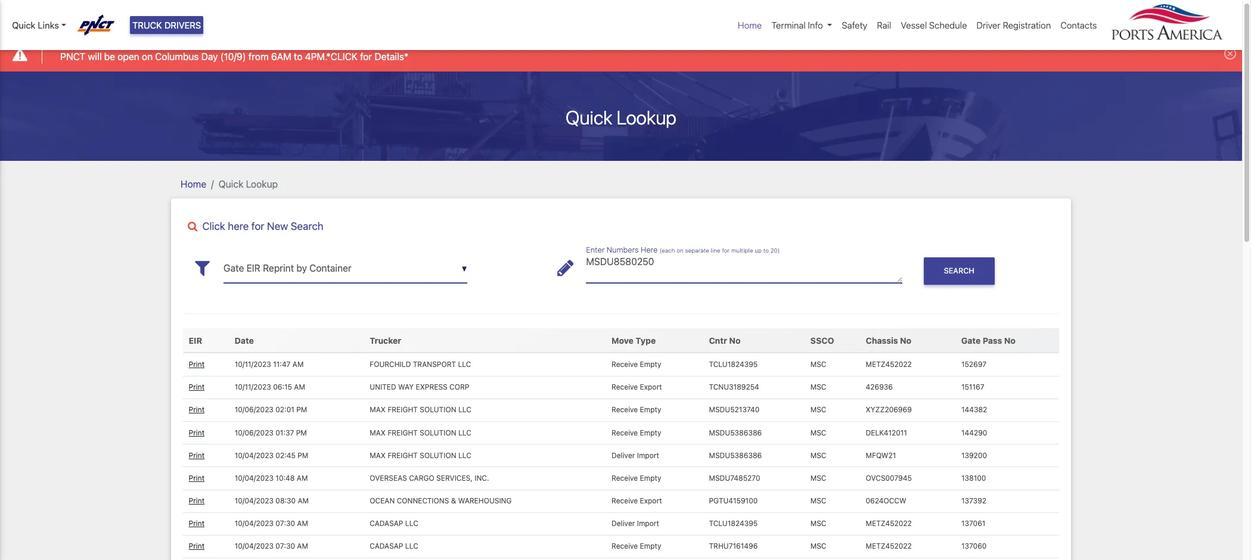 Task type: describe. For each thing, give the bounding box(es) containing it.
cntr
[[709, 336, 727, 346]]

&
[[451, 497, 456, 506]]

138100
[[962, 474, 986, 483]]

152697
[[962, 360, 987, 369]]

drivers
[[164, 20, 201, 30]]

print for 137061
[[189, 519, 205, 528]]

for inside alert
[[360, 51, 372, 62]]

cntr no
[[709, 336, 741, 346]]

144290
[[962, 428, 988, 437]]

trucker
[[370, 336, 401, 346]]

10/11/2023 11:47 am
[[235, 360, 304, 369]]

on for separate
[[677, 247, 684, 253]]

msc for 151167
[[811, 383, 827, 392]]

MSDU8580250, PGTU4159100, CLHU4571139, MSDU5213740, MSDU7485270, MSDU5386386, TCLU1824395, TCNU3189254, TRHU7161496 text field
[[586, 254, 902, 283]]

msdu5213740
[[709, 406, 760, 415]]

be
[[104, 51, 115, 62]]

separate
[[685, 247, 709, 253]]

receive empty for msdu5386386
[[612, 428, 661, 437]]

1 vertical spatial quick
[[566, 106, 613, 129]]

here
[[641, 245, 658, 254]]

from
[[249, 51, 269, 62]]

truck drivers
[[132, 20, 201, 30]]

6am
[[271, 51, 291, 62]]

10/11/2023 for 10/11/2023 11:47 am
[[235, 360, 271, 369]]

cadasap for receive
[[370, 542, 403, 551]]

print link for 139200
[[189, 451, 205, 460]]

receive for msdu5213740
[[612, 406, 638, 415]]

line
[[711, 247, 721, 253]]

schedule
[[929, 20, 967, 30]]

enter
[[586, 245, 605, 254]]

empty for msdu5213740
[[640, 406, 661, 415]]

move
[[612, 336, 634, 346]]

new
[[267, 220, 288, 232]]

137392
[[962, 497, 987, 506]]

home inside 'link'
[[738, 20, 762, 30]]

10/04/2023 07:30 am for deliver import
[[235, 519, 308, 528]]

cadasap llc for receive empty
[[370, 542, 418, 551]]

to for 4pm.*click
[[294, 51, 303, 62]]

10/04/2023 10:48 am
[[235, 474, 308, 483]]

(each
[[660, 247, 675, 253]]

max freight solution llc for 10/06/2023 01:37 pm
[[370, 428, 471, 437]]

links
[[38, 20, 59, 30]]

safety
[[842, 20, 868, 30]]

enter numbers here (each on separate line for multiple up to 20)
[[586, 245, 780, 254]]

msc for 152697
[[811, 360, 827, 369]]

0 horizontal spatial search
[[291, 220, 324, 232]]

solution for 10/06/2023 02:01 pm
[[420, 406, 456, 415]]

receive empty for tclu1824395
[[612, 360, 661, 369]]

inc.
[[475, 474, 489, 483]]

vessel schedule link
[[896, 14, 972, 37]]

ocean
[[370, 497, 395, 506]]

tclu1824395 for deliver import
[[709, 519, 758, 528]]

max freight solution llc for 10/04/2023 02:45 pm
[[370, 451, 471, 460]]

02:45
[[276, 451, 296, 460]]

driver registration link
[[972, 14, 1056, 37]]

msc for 144290
[[811, 428, 827, 437]]

safety link
[[837, 14, 872, 37]]

search button
[[924, 257, 995, 285]]

1 horizontal spatial home link
[[733, 14, 767, 37]]

10/06/2023 01:37 pm
[[235, 428, 307, 437]]

search image
[[188, 222, 198, 232]]

0 horizontal spatial home
[[181, 179, 206, 189]]

fourchild transport llc
[[370, 360, 471, 369]]

print for 144382
[[189, 406, 205, 415]]

search inside "button"
[[944, 267, 975, 276]]

1 vertical spatial lookup
[[246, 179, 278, 189]]

10/06/2023 02:01 pm
[[235, 406, 307, 415]]

here
[[228, 220, 249, 232]]

msc for 137061
[[811, 519, 827, 528]]

3 no from the left
[[1004, 336, 1016, 346]]

▼
[[462, 265, 467, 273]]

info
[[808, 20, 823, 30]]

driver
[[977, 20, 1001, 30]]

corp
[[450, 383, 469, 392]]

am for services,
[[297, 474, 308, 483]]

quick links
[[12, 20, 59, 30]]

driver registration
[[977, 20, 1051, 30]]

ocean connections & warehousing
[[370, 497, 512, 506]]

freight for 10/06/2023 01:37 pm
[[388, 428, 418, 437]]

chassis
[[866, 336, 898, 346]]

quick links link
[[12, 18, 66, 32]]

10/04/2023 07:30 am for receive empty
[[235, 542, 308, 551]]

pnct
[[60, 51, 85, 62]]

0624occw
[[866, 497, 907, 506]]

am for llc
[[293, 360, 304, 369]]

0 vertical spatial quick lookup
[[566, 106, 677, 129]]

receive empty for msdu7485270
[[612, 474, 661, 483]]

delk412011
[[866, 428, 907, 437]]

metz452022 for 137060
[[866, 542, 912, 551]]

137060
[[962, 542, 987, 551]]

tcnu3189254
[[709, 383, 759, 392]]

pm for 10/06/2023 01:37 pm
[[296, 428, 307, 437]]

click here for new search link
[[183, 220, 1059, 232]]

to for 20)
[[764, 247, 769, 253]]

services,
[[436, 474, 473, 483]]

terminal
[[772, 20, 806, 30]]

gate
[[962, 336, 981, 346]]

137061
[[962, 519, 986, 528]]

139200
[[962, 451, 987, 460]]

1 vertical spatial home link
[[181, 179, 206, 189]]

msc for 138100
[[811, 474, 827, 483]]

gate pass no
[[962, 336, 1016, 346]]

connections
[[397, 497, 449, 506]]

metz452022 for 137061
[[866, 519, 912, 528]]

contacts
[[1061, 20, 1097, 30]]

msdu7485270
[[709, 474, 761, 483]]

print for 144290
[[189, 428, 205, 437]]

move type
[[612, 336, 656, 346]]

cargo
[[409, 474, 434, 483]]

07:30 for deliver import
[[276, 519, 295, 528]]

msc for 137060
[[811, 542, 827, 551]]

truck drivers link
[[130, 16, 203, 34]]

united way express corp
[[370, 383, 469, 392]]

11:47
[[273, 360, 291, 369]]

10/11/2023 06:15 am
[[235, 383, 305, 392]]

print for 138100
[[189, 474, 205, 483]]

print for 139200
[[189, 451, 205, 460]]

print for 137392
[[189, 497, 205, 506]]

import for msdu5386386
[[637, 451, 659, 460]]



Task type: locate. For each thing, give the bounding box(es) containing it.
print link for 151167
[[189, 383, 205, 392]]

1 horizontal spatial to
[[764, 247, 769, 253]]

1 receive empty from the top
[[612, 360, 661, 369]]

for right line
[[722, 247, 730, 253]]

1 vertical spatial home
[[181, 179, 206, 189]]

3 receive empty from the top
[[612, 428, 661, 437]]

0 vertical spatial pm
[[296, 406, 307, 415]]

contacts link
[[1056, 14, 1102, 37]]

msdu5386386 for receive empty
[[709, 428, 762, 437]]

4 print from the top
[[189, 428, 205, 437]]

1 print link from the top
[[189, 360, 205, 369]]

3 print from the top
[[189, 406, 205, 415]]

home link up search image
[[181, 179, 206, 189]]

10/11/2023
[[235, 360, 271, 369], [235, 383, 271, 392]]

1 horizontal spatial for
[[360, 51, 372, 62]]

deliver for tclu1824395
[[612, 519, 635, 528]]

10/11/2023 for 10/11/2023 06:15 am
[[235, 383, 271, 392]]

1 msdu5386386 from the top
[[709, 428, 762, 437]]

1 vertical spatial import
[[637, 519, 659, 528]]

07:30 for receive empty
[[276, 542, 295, 551]]

5 print link from the top
[[189, 451, 205, 460]]

1 tclu1824395 from the top
[[709, 360, 758, 369]]

tclu1824395 up trhu7161496
[[709, 519, 758, 528]]

2 solution from the top
[[420, 428, 456, 437]]

for inside enter numbers here (each on separate line for multiple up to 20)
[[722, 247, 730, 253]]

print link for 144382
[[189, 406, 205, 415]]

no for cntr no
[[729, 336, 741, 346]]

print
[[189, 360, 205, 369], [189, 383, 205, 392], [189, 406, 205, 415], [189, 428, 205, 437], [189, 451, 205, 460], [189, 474, 205, 483], [189, 497, 205, 506], [189, 519, 205, 528], [189, 542, 205, 551]]

export for pgtu4159100
[[640, 497, 662, 506]]

2 msc from the top
[[811, 383, 827, 392]]

0 vertical spatial receive export
[[612, 383, 662, 392]]

print for 152697
[[189, 360, 205, 369]]

deliver
[[612, 451, 635, 460], [612, 519, 635, 528]]

eir
[[189, 336, 202, 346]]

deliver for msdu5386386
[[612, 451, 635, 460]]

no for chassis no
[[900, 336, 912, 346]]

1 vertical spatial quick lookup
[[219, 179, 278, 189]]

receive empty for msdu5213740
[[612, 406, 661, 415]]

express
[[416, 383, 448, 392]]

2 deliver import from the top
[[612, 519, 659, 528]]

0 vertical spatial 10/11/2023
[[235, 360, 271, 369]]

1 vertical spatial export
[[640, 497, 662, 506]]

None text field
[[224, 254, 467, 283]]

(10/9)
[[220, 51, 246, 62]]

2 vertical spatial max
[[370, 451, 386, 460]]

cadasap llc
[[370, 519, 418, 528], [370, 542, 418, 551]]

solution
[[420, 406, 456, 415], [420, 428, 456, 437], [420, 451, 456, 460]]

8 msc from the top
[[811, 519, 827, 528]]

ovcs007945
[[866, 474, 912, 483]]

registration
[[1003, 20, 1051, 30]]

0 vertical spatial to
[[294, 51, 303, 62]]

1 10/06/2023 from the top
[[235, 406, 274, 415]]

click here for new search
[[202, 220, 324, 232]]

empty for msdu5386386
[[640, 428, 661, 437]]

2 freight from the top
[[388, 428, 418, 437]]

2 horizontal spatial for
[[722, 247, 730, 253]]

to right 6am
[[294, 51, 303, 62]]

for
[[360, 51, 372, 62], [252, 220, 264, 232], [722, 247, 730, 253]]

0 vertical spatial max freight solution llc
[[370, 406, 471, 415]]

1 solution from the top
[[420, 406, 456, 415]]

am for &
[[298, 497, 309, 506]]

3 max from the top
[[370, 451, 386, 460]]

2 no from the left
[[900, 336, 912, 346]]

vessel schedule
[[901, 20, 967, 30]]

2 vertical spatial metz452022
[[866, 542, 912, 551]]

mfqw21
[[866, 451, 896, 460]]

9 msc from the top
[[811, 542, 827, 551]]

print link for 137392
[[189, 497, 205, 506]]

2 cadasap from the top
[[370, 542, 403, 551]]

msc for 137392
[[811, 497, 827, 506]]

2 vertical spatial freight
[[388, 451, 418, 460]]

receive for msdu7485270
[[612, 474, 638, 483]]

0 vertical spatial solution
[[420, 406, 456, 415]]

0 vertical spatial deliver import
[[612, 451, 659, 460]]

on for columbus
[[142, 51, 153, 62]]

1 10/04/2023 from the top
[[235, 451, 274, 460]]

144382
[[962, 406, 988, 415]]

0 vertical spatial lookup
[[617, 106, 677, 129]]

8 print from the top
[[189, 519, 205, 528]]

deliver import for tclu1824395
[[612, 519, 659, 528]]

0 horizontal spatial quick
[[12, 20, 35, 30]]

solution for 10/04/2023 02:45 pm
[[420, 451, 456, 460]]

home link left terminal
[[733, 14, 767, 37]]

1 msc from the top
[[811, 360, 827, 369]]

2 print from the top
[[189, 383, 205, 392]]

0 vertical spatial 10/06/2023
[[235, 406, 274, 415]]

3 print link from the top
[[189, 406, 205, 415]]

2 10/04/2023 07:30 am from the top
[[235, 542, 308, 551]]

for right here
[[252, 220, 264, 232]]

0 vertical spatial on
[[142, 51, 153, 62]]

3 max freight solution llc from the top
[[370, 451, 471, 460]]

10/06/2023 for 10/06/2023 02:01 pm
[[235, 406, 274, 415]]

2 10/04/2023 from the top
[[235, 474, 274, 483]]

home up search image
[[181, 179, 206, 189]]

10/11/2023 down the 10/11/2023 11:47 am
[[235, 383, 271, 392]]

am for express
[[294, 383, 305, 392]]

msdu5386386 down msdu5213740
[[709, 428, 762, 437]]

0 vertical spatial 10/04/2023 07:30 am
[[235, 519, 308, 528]]

empty for tclu1824395
[[640, 360, 661, 369]]

ssco
[[811, 336, 834, 346]]

home left terminal
[[738, 20, 762, 30]]

1 vertical spatial search
[[944, 267, 975, 276]]

2 receive export from the top
[[612, 497, 662, 506]]

2 horizontal spatial quick
[[566, 106, 613, 129]]

trhu7161496
[[709, 542, 758, 551]]

1 deliver import from the top
[[612, 451, 659, 460]]

on inside enter numbers here (each on separate line for multiple up to 20)
[[677, 247, 684, 253]]

1 cadasap from the top
[[370, 519, 403, 528]]

on inside alert
[[142, 51, 153, 62]]

0 vertical spatial home link
[[733, 14, 767, 37]]

type
[[636, 336, 656, 346]]

receive for msdu5386386
[[612, 428, 638, 437]]

1 10/11/2023 from the top
[[235, 360, 271, 369]]

1 vertical spatial max freight solution llc
[[370, 428, 471, 437]]

details*
[[375, 51, 409, 62]]

print link for 152697
[[189, 360, 205, 369]]

2 import from the top
[[637, 519, 659, 528]]

2 max freight solution llc from the top
[[370, 428, 471, 437]]

1 receive from the top
[[612, 360, 638, 369]]

print link for 138100
[[189, 474, 205, 483]]

2 vertical spatial for
[[722, 247, 730, 253]]

receive for pgtu4159100
[[612, 497, 638, 506]]

1 vertical spatial deliver import
[[612, 519, 659, 528]]

fourchild
[[370, 360, 411, 369]]

receive empty for trhu7161496
[[612, 542, 661, 551]]

2 deliver from the top
[[612, 519, 635, 528]]

1 max from the top
[[370, 406, 386, 415]]

to inside "pnct will be open on columbus day (10/9) from 6am to 4pm.*click for details*" link
[[294, 51, 303, 62]]

1 vertical spatial to
[[764, 247, 769, 253]]

3 msc from the top
[[811, 406, 827, 415]]

5 print from the top
[[189, 451, 205, 460]]

1 vertical spatial cadasap llc
[[370, 542, 418, 551]]

0 horizontal spatial on
[[142, 51, 153, 62]]

10/11/2023 down date
[[235, 360, 271, 369]]

1 horizontal spatial on
[[677, 247, 684, 253]]

freight for 10/06/2023 02:01 pm
[[388, 406, 418, 415]]

am
[[293, 360, 304, 369], [294, 383, 305, 392], [297, 474, 308, 483], [298, 497, 309, 506], [297, 519, 308, 528], [297, 542, 308, 551]]

3 freight from the top
[[388, 451, 418, 460]]

2 07:30 from the top
[[276, 542, 295, 551]]

deliver import
[[612, 451, 659, 460], [612, 519, 659, 528]]

1 metz452022 from the top
[[866, 360, 912, 369]]

2 horizontal spatial no
[[1004, 336, 1016, 346]]

0 vertical spatial metz452022
[[866, 360, 912, 369]]

10/04/2023 08:30 am
[[235, 497, 309, 506]]

0 vertical spatial export
[[640, 383, 662, 392]]

6 receive from the top
[[612, 497, 638, 506]]

cadasap llc for deliver import
[[370, 519, 418, 528]]

to right 'up'
[[764, 247, 769, 253]]

7 receive from the top
[[612, 542, 638, 551]]

10/04/2023 for &
[[235, 497, 274, 506]]

date
[[235, 336, 254, 346]]

rail
[[877, 20, 892, 30]]

7 print from the top
[[189, 497, 205, 506]]

pm
[[296, 406, 307, 415], [296, 428, 307, 437], [298, 451, 308, 460]]

empty for trhu7161496
[[640, 542, 661, 551]]

5 10/04/2023 from the top
[[235, 542, 274, 551]]

msdu5386386 up msdu7485270
[[709, 451, 762, 460]]

to inside enter numbers here (each on separate line for multiple up to 20)
[[764, 247, 769, 253]]

1 horizontal spatial no
[[900, 336, 912, 346]]

open
[[118, 51, 139, 62]]

7 print link from the top
[[189, 497, 205, 506]]

1 vertical spatial tclu1824395
[[709, 519, 758, 528]]

chassis no
[[866, 336, 912, 346]]

tclu1824395 for receive empty
[[709, 360, 758, 369]]

9 print from the top
[[189, 542, 205, 551]]

print link for 137061
[[189, 519, 205, 528]]

vessel
[[901, 20, 927, 30]]

1 horizontal spatial search
[[944, 267, 975, 276]]

on right open
[[142, 51, 153, 62]]

max for 10/04/2023 02:45 pm
[[370, 451, 386, 460]]

transport
[[413, 360, 456, 369]]

multiple
[[732, 247, 753, 253]]

1 10/04/2023 07:30 am from the top
[[235, 519, 308, 528]]

3 10/04/2023 from the top
[[235, 497, 274, 506]]

1 vertical spatial msdu5386386
[[709, 451, 762, 460]]

receive for tclu1824395
[[612, 360, 638, 369]]

print for 151167
[[189, 383, 205, 392]]

1 vertical spatial freight
[[388, 428, 418, 437]]

1 vertical spatial solution
[[420, 428, 456, 437]]

1 vertical spatial 07:30
[[276, 542, 295, 551]]

1 freight from the top
[[388, 406, 418, 415]]

2 vertical spatial max freight solution llc
[[370, 451, 471, 460]]

1 vertical spatial pm
[[296, 428, 307, 437]]

0 vertical spatial import
[[637, 451, 659, 460]]

receive export for pgtu4159100
[[612, 497, 662, 506]]

on right "(each"
[[677, 247, 684, 253]]

metz452022 for 152697
[[866, 360, 912, 369]]

1 print from the top
[[189, 360, 205, 369]]

close image
[[1225, 48, 1237, 60]]

2 vertical spatial solution
[[420, 451, 456, 460]]

1 vertical spatial 10/11/2023
[[235, 383, 271, 392]]

1 deliver from the top
[[612, 451, 635, 460]]

10:48
[[276, 474, 295, 483]]

max for 10/06/2023 01:37 pm
[[370, 428, 386, 437]]

1 vertical spatial 10/04/2023 07:30 am
[[235, 542, 308, 551]]

1 vertical spatial deliver
[[612, 519, 635, 528]]

click
[[202, 220, 225, 232]]

1 vertical spatial receive export
[[612, 497, 662, 506]]

0 vertical spatial cadasap llc
[[370, 519, 418, 528]]

1 vertical spatial on
[[677, 247, 684, 253]]

for left details*
[[360, 51, 372, 62]]

llc
[[458, 360, 471, 369], [458, 406, 471, 415], [458, 428, 471, 437], [458, 451, 471, 460], [405, 519, 418, 528], [405, 542, 418, 551]]

columbus
[[155, 51, 199, 62]]

10/04/2023 02:45 pm
[[235, 451, 308, 460]]

0 horizontal spatial home link
[[181, 179, 206, 189]]

3 solution from the top
[[420, 451, 456, 460]]

2 empty from the top
[[640, 406, 661, 415]]

2 print link from the top
[[189, 383, 205, 392]]

1 max freight solution llc from the top
[[370, 406, 471, 415]]

import for tclu1824395
[[637, 519, 659, 528]]

0 vertical spatial quick
[[12, 20, 35, 30]]

5 msc from the top
[[811, 451, 827, 460]]

home link
[[733, 14, 767, 37], [181, 179, 206, 189]]

max for 10/06/2023 02:01 pm
[[370, 406, 386, 415]]

9 print link from the top
[[189, 542, 205, 551]]

2 10/06/2023 from the top
[[235, 428, 274, 437]]

3 metz452022 from the top
[[866, 542, 912, 551]]

print link for 144290
[[189, 428, 205, 437]]

lookup
[[617, 106, 677, 129], [246, 179, 278, 189]]

10/06/2023 down "10/11/2023 06:15 am"
[[235, 406, 274, 415]]

2 msdu5386386 from the top
[[709, 451, 762, 460]]

0 vertical spatial deliver
[[612, 451, 635, 460]]

151167
[[962, 383, 985, 392]]

1 horizontal spatial lookup
[[617, 106, 677, 129]]

3 receive from the top
[[612, 406, 638, 415]]

receive export
[[612, 383, 662, 392], [612, 497, 662, 506]]

xyzz206969
[[866, 406, 912, 415]]

0 vertical spatial for
[[360, 51, 372, 62]]

tclu1824395 up tcnu3189254
[[709, 360, 758, 369]]

5 receive from the top
[[612, 474, 638, 483]]

pnct will be open on columbus day (10/9) from 6am to 4pm.*click for details* link
[[60, 49, 409, 64]]

20)
[[771, 247, 780, 253]]

10/06/2023 for 10/06/2023 01:37 pm
[[235, 428, 274, 437]]

pm right 02:01
[[296, 406, 307, 415]]

2 max from the top
[[370, 428, 386, 437]]

0 horizontal spatial for
[[252, 220, 264, 232]]

4 10/04/2023 from the top
[[235, 519, 274, 528]]

pm for 10/06/2023 02:01 pm
[[296, 406, 307, 415]]

5 empty from the top
[[640, 542, 661, 551]]

4 msc from the top
[[811, 428, 827, 437]]

02:01
[[276, 406, 294, 415]]

6 print link from the top
[[189, 474, 205, 483]]

no right pass
[[1004, 336, 1016, 346]]

solution for 10/06/2023 01:37 pm
[[420, 428, 456, 437]]

2 vertical spatial quick
[[219, 179, 244, 189]]

2 vertical spatial pm
[[298, 451, 308, 460]]

receive for trhu7161496
[[612, 542, 638, 551]]

4 empty from the top
[[640, 474, 661, 483]]

msdu5386386 for deliver import
[[709, 451, 762, 460]]

0 vertical spatial max
[[370, 406, 386, 415]]

2 tclu1824395 from the top
[[709, 519, 758, 528]]

no right 'chassis' on the bottom right of page
[[900, 336, 912, 346]]

1 receive export from the top
[[612, 383, 662, 392]]

0 vertical spatial cadasap
[[370, 519, 403, 528]]

1 horizontal spatial quick lookup
[[566, 106, 677, 129]]

1 import from the top
[[637, 451, 659, 460]]

up
[[755, 247, 762, 253]]

10/06/2023 down 10/06/2023 02:01 pm
[[235, 428, 274, 437]]

empty for msdu7485270
[[640, 474, 661, 483]]

0 vertical spatial msdu5386386
[[709, 428, 762, 437]]

2 receive from the top
[[612, 383, 638, 392]]

pnct will be open on columbus day (10/9) from 6am to 4pm.*click for details* alert
[[0, 39, 1243, 71]]

10/06/2023
[[235, 406, 274, 415], [235, 428, 274, 437]]

deliver import for msdu5386386
[[612, 451, 659, 460]]

0 horizontal spatial no
[[729, 336, 741, 346]]

07:30
[[276, 519, 295, 528], [276, 542, 295, 551]]

1 vertical spatial for
[[252, 220, 264, 232]]

1 07:30 from the top
[[276, 519, 295, 528]]

6 msc from the top
[[811, 474, 827, 483]]

united
[[370, 383, 396, 392]]

way
[[398, 383, 414, 392]]

4pm.*click
[[305, 51, 358, 62]]

pgtu4159100
[[709, 497, 758, 506]]

0 horizontal spatial to
[[294, 51, 303, 62]]

0 vertical spatial search
[[291, 220, 324, 232]]

1 export from the top
[[640, 383, 662, 392]]

0 vertical spatial freight
[[388, 406, 418, 415]]

1 vertical spatial metz452022
[[866, 519, 912, 528]]

10/04/2023 for services,
[[235, 474, 274, 483]]

cadasap for deliver
[[370, 519, 403, 528]]

1 horizontal spatial quick
[[219, 179, 244, 189]]

2 metz452022 from the top
[[866, 519, 912, 528]]

2 receive empty from the top
[[612, 406, 661, 415]]

2 10/11/2023 from the top
[[235, 383, 271, 392]]

1 empty from the top
[[640, 360, 661, 369]]

msc
[[811, 360, 827, 369], [811, 383, 827, 392], [811, 406, 827, 415], [811, 428, 827, 437], [811, 451, 827, 460], [811, 474, 827, 483], [811, 497, 827, 506], [811, 519, 827, 528], [811, 542, 827, 551]]

overseas
[[370, 474, 407, 483]]

5 receive empty from the top
[[612, 542, 661, 551]]

terminal info
[[772, 20, 823, 30]]

8 print link from the top
[[189, 519, 205, 528]]

no right cntr
[[729, 336, 741, 346]]

export for tcnu3189254
[[640, 383, 662, 392]]

max freight solution llc for 10/06/2023 02:01 pm
[[370, 406, 471, 415]]

truck
[[132, 20, 162, 30]]

0 horizontal spatial quick lookup
[[219, 179, 278, 189]]

0 horizontal spatial lookup
[[246, 179, 278, 189]]

1 horizontal spatial home
[[738, 20, 762, 30]]

1 vertical spatial max
[[370, 428, 386, 437]]

06:15
[[273, 383, 292, 392]]

6 print from the top
[[189, 474, 205, 483]]

overseas cargo services, inc.
[[370, 474, 489, 483]]

msc for 144382
[[811, 406, 827, 415]]

freight for 10/04/2023 02:45 pm
[[388, 451, 418, 460]]

4 receive empty from the top
[[612, 474, 661, 483]]

10/04/2023 for solution
[[235, 451, 274, 460]]

msc for 139200
[[811, 451, 827, 460]]

pm right 02:45
[[298, 451, 308, 460]]

7 msc from the top
[[811, 497, 827, 506]]

quick
[[12, 20, 35, 30], [566, 106, 613, 129], [219, 179, 244, 189]]

1 vertical spatial cadasap
[[370, 542, 403, 551]]

2 cadasap llc from the top
[[370, 542, 418, 551]]

empty
[[640, 360, 661, 369], [640, 406, 661, 415], [640, 428, 661, 437], [640, 474, 661, 483], [640, 542, 661, 551]]

receive export for tcnu3189254
[[612, 383, 662, 392]]

08:30
[[276, 497, 296, 506]]

3 empty from the top
[[640, 428, 661, 437]]

day
[[201, 51, 218, 62]]

pm for 10/04/2023 02:45 pm
[[298, 451, 308, 460]]

will
[[88, 51, 102, 62]]

to
[[294, 51, 303, 62], [764, 247, 769, 253]]

0 vertical spatial home
[[738, 20, 762, 30]]

pm right the 01:37
[[296, 428, 307, 437]]

print link for 137060
[[189, 542, 205, 551]]

1 no from the left
[[729, 336, 741, 346]]

2 export from the top
[[640, 497, 662, 506]]

1 cadasap llc from the top
[[370, 519, 418, 528]]

receive
[[612, 360, 638, 369], [612, 383, 638, 392], [612, 406, 638, 415], [612, 428, 638, 437], [612, 474, 638, 483], [612, 497, 638, 506], [612, 542, 638, 551]]

4 receive from the top
[[612, 428, 638, 437]]

1 vertical spatial 10/06/2023
[[235, 428, 274, 437]]

receive for tcnu3189254
[[612, 383, 638, 392]]

4 print link from the top
[[189, 428, 205, 437]]

0 vertical spatial 07:30
[[276, 519, 295, 528]]

0 vertical spatial tclu1824395
[[709, 360, 758, 369]]

print for 137060
[[189, 542, 205, 551]]



Task type: vqa. For each thing, say whether or not it's contained in the screenshot.


